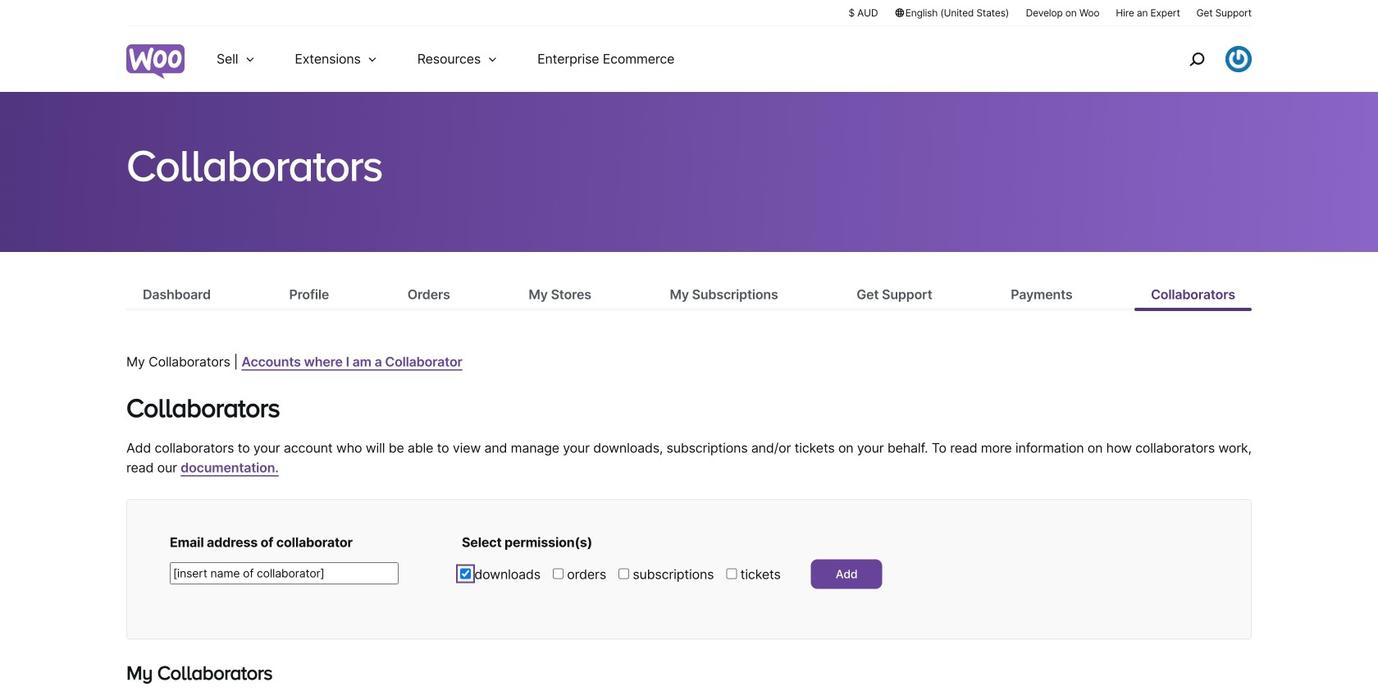 Task type: describe. For each thing, give the bounding box(es) containing it.
open account menu image
[[1226, 46, 1253, 72]]

search image
[[1184, 46, 1211, 72]]



Task type: vqa. For each thing, say whether or not it's contained in the screenshot.
right Woo
no



Task type: locate. For each thing, give the bounding box(es) containing it.
None checkbox
[[460, 568, 471, 579], [619, 568, 630, 579], [727, 568, 737, 579], [460, 568, 471, 579], [619, 568, 630, 579], [727, 568, 737, 579]]

service navigation menu element
[[1155, 32, 1253, 86]]

None checkbox
[[553, 568, 564, 579]]



